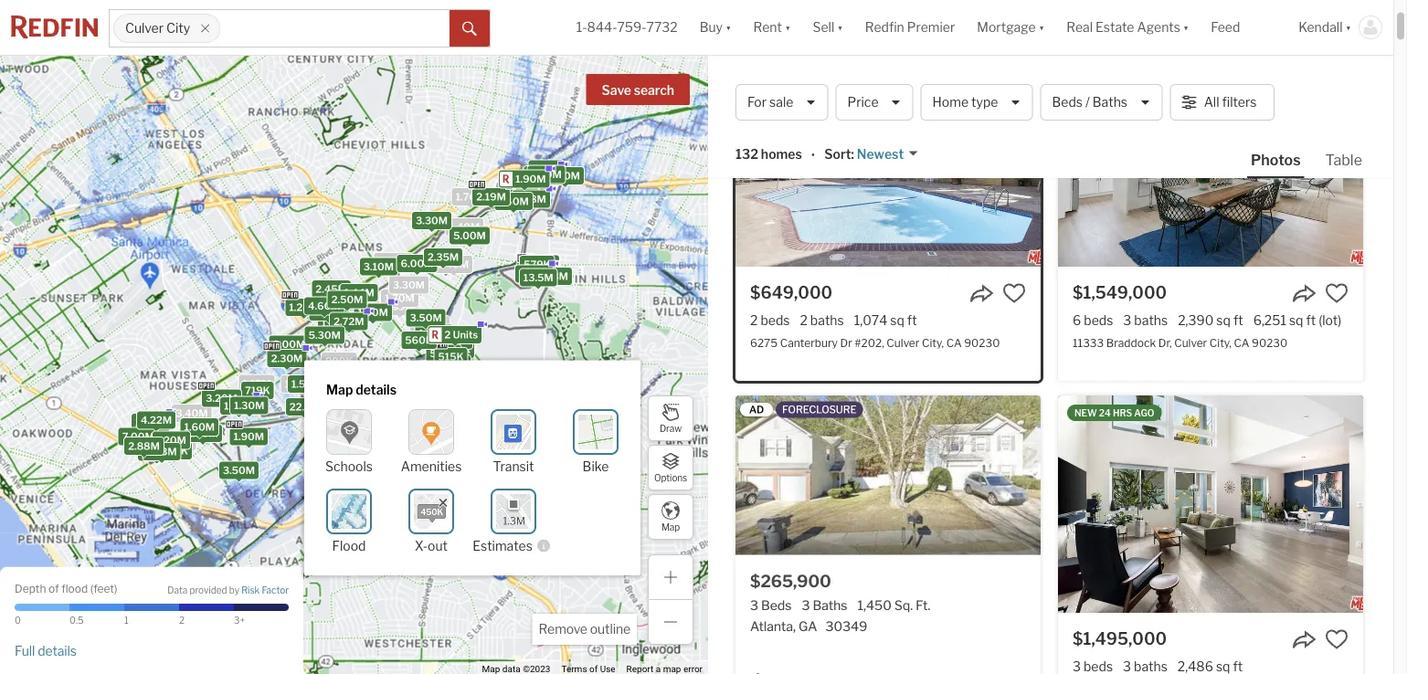 Task type: describe. For each thing, give the bounding box(es) containing it.
0 vertical spatial 2.30m
[[414, 319, 446, 331]]

estimates button
[[473, 489, 555, 554]]

1 horizontal spatial 3.10m
[[519, 269, 550, 280]]

2 vertical spatial 1.25m
[[368, 399, 398, 411]]

759-
[[618, 20, 647, 35]]

▾ for kendall ▾
[[1346, 20, 1352, 35]]

redfin premier button
[[854, 0, 967, 55]]

2.45m
[[316, 283, 347, 295]]

3 for 3 baths
[[1124, 313, 1132, 328]]

type
[[972, 95, 999, 110]]

1 horizontal spatial city,
[[922, 336, 944, 349]]

6,251 sq ft (lot)
[[1254, 313, 1342, 328]]

schools
[[325, 459, 373, 474]]

favorite button image for $1,549,000
[[1326, 282, 1349, 305]]

favorite button checkbox for $649,000
[[1003, 282, 1027, 305]]

city
[[166, 20, 190, 36]]

$649,000
[[751, 282, 833, 303]]

1 vertical spatial 2.30m
[[271, 353, 303, 365]]

1.50m up 560k
[[385, 301, 415, 312]]

redfin
[[865, 20, 905, 35]]

1.80m up 579k
[[495, 191, 525, 203]]

1 horizontal spatial ca
[[947, 336, 962, 349]]

1.50m up 22.3m
[[291, 379, 322, 390]]

2,390
[[1179, 313, 1214, 328]]

depth of flood ( feet )
[[15, 583, 117, 596]]

schools button
[[325, 409, 373, 474]]

1.10m
[[293, 403, 321, 415]]

favorite button checkbox for $1,495,000
[[1326, 628, 1349, 652]]

remove outline
[[539, 622, 631, 638]]

/
[[1086, 95, 1090, 110]]

culver left city
[[125, 20, 164, 36]]

11333
[[1073, 336, 1105, 349]]

sell ▾ button
[[802, 0, 854, 55]]

2.50m
[[331, 294, 363, 306]]

1 vertical spatial 1.05m
[[429, 450, 460, 462]]

0 horizontal spatial 3.00m
[[273, 339, 306, 351]]

baths for $649,000
[[811, 313, 844, 328]]

factor
[[262, 585, 289, 596]]

3 sq from the left
[[1290, 313, 1304, 328]]

875k
[[525, 265, 552, 277]]

flood
[[61, 583, 88, 596]]

2 up 739k
[[466, 499, 472, 511]]

4.22m
[[141, 414, 172, 426]]

culver city, ca homes for sale
[[736, 74, 1028, 98]]

1.44m
[[344, 287, 375, 299]]

1.68m
[[516, 193, 547, 205]]

1.55m up 290k on the bottom of page
[[406, 421, 436, 433]]

560k
[[405, 334, 433, 346]]

1.40m left 2.35m on the top
[[378, 256, 409, 268]]

culver down 1,074 sq ft
[[887, 336, 920, 349]]

0 horizontal spatial 1.35m
[[313, 373, 343, 384]]

1.37m
[[367, 446, 396, 458]]

▾ for mortgage ▾
[[1039, 20, 1045, 35]]

price button
[[836, 84, 914, 121]]

google image
[[5, 651, 65, 675]]

24
[[1100, 408, 1112, 419]]

transit button
[[491, 409, 537, 474]]

0 horizontal spatial 559k
[[430, 348, 458, 360]]

market insights
[[1165, 80, 1274, 97]]

ad region
[[736, 396, 1041, 675]]

640k
[[471, 495, 499, 507]]

dialog containing map details
[[304, 360, 641, 576]]

1 vertical spatial 1.60m
[[184, 421, 215, 433]]

6275 canterbury dr #202, culver city, ca 90230
[[751, 336, 1001, 349]]

search
[[634, 83, 675, 98]]

6.00m
[[401, 258, 434, 270]]

culver down rent
[[736, 74, 798, 98]]

photo of 13337 beach ave #101, marina del rey, ca 90292 image
[[1059, 396, 1364, 613]]

feed button
[[1201, 0, 1288, 55]]

feet
[[93, 583, 114, 596]]

0 vertical spatial 3.30m
[[416, 215, 448, 227]]

1-
[[577, 20, 587, 35]]

515k
[[438, 351, 464, 363]]

2 up 640k
[[478, 478, 485, 490]]

provided
[[190, 585, 227, 596]]

photo of 6275 canterbury dr #202, culver city, ca 90230 image
[[736, 49, 1041, 267]]

2 up 789k
[[445, 329, 451, 341]]

22.3m
[[290, 401, 321, 413]]

1
[[124, 616, 129, 627]]

sell
[[813, 20, 835, 35]]

1.90m up 1.68m
[[516, 173, 546, 185]]

table
[[1326, 151, 1363, 169]]

bike button
[[573, 409, 619, 474]]

beds for $1,549,000
[[1084, 313, 1114, 328]]

buy ▾ button
[[689, 0, 743, 55]]

home type
[[933, 95, 999, 110]]

685k
[[161, 445, 188, 457]]

redfin premier
[[865, 20, 956, 35]]

units down "805k"
[[478, 497, 503, 509]]

2 90230 from the left
[[1252, 336, 1288, 349]]

2 down the data
[[179, 616, 185, 627]]

2 units up 715k
[[470, 497, 503, 509]]

8.98m
[[313, 306, 345, 318]]

options button
[[648, 445, 694, 491]]

2.19m
[[477, 191, 506, 203]]

filters
[[1223, 95, 1257, 110]]

13.5m
[[524, 272, 554, 284]]

favorite button image for $649,000
[[1003, 282, 1027, 305]]

1.20m down 7.00m
[[142, 446, 172, 458]]

0 vertical spatial 1.15m
[[243, 378, 271, 390]]

kendall
[[1299, 20, 1343, 35]]

flood
[[332, 538, 366, 554]]

719k
[[245, 385, 270, 397]]

rent ▾ button
[[754, 0, 791, 55]]

all
[[1205, 95, 1220, 110]]

1 horizontal spatial 1.35m
[[400, 445, 430, 457]]

3+
[[234, 616, 245, 627]]

map for map
[[662, 522, 680, 533]]

2 horizontal spatial city,
[[1210, 336, 1232, 349]]

for
[[954, 74, 982, 98]]

1,074 sq ft
[[854, 313, 917, 328]]

1.03m
[[538, 270, 569, 282]]

0 horizontal spatial 3.10m
[[364, 261, 394, 273]]

draw
[[660, 423, 682, 434]]

baths for $1,549,000
[[1135, 313, 1168, 328]]

favorite button checkbox
[[1326, 282, 1349, 305]]

2 vertical spatial 1.60m
[[505, 466, 535, 478]]

2 up 'canterbury' at right
[[800, 313, 808, 328]]

290k
[[435, 442, 462, 454]]

0.5
[[69, 616, 84, 627]]

sale
[[770, 95, 794, 110]]

730k
[[460, 519, 487, 531]]

739k
[[470, 513, 496, 525]]

1.55m down 3 units
[[322, 318, 352, 330]]

sort
[[825, 147, 852, 162]]

insights
[[1219, 80, 1274, 97]]

646k
[[483, 474, 510, 486]]

805k
[[482, 483, 510, 495]]

previous button image
[[751, 150, 769, 168]]

1.80m down 3.40m
[[188, 428, 218, 440]]

save
[[602, 83, 632, 98]]

2,390 sq ft
[[1179, 313, 1244, 328]]

$1,495,000
[[1073, 629, 1168, 649]]

132 homes •
[[736, 147, 816, 163]]

save search button
[[587, 74, 690, 105]]

submit search image
[[463, 22, 477, 36]]

1 vertical spatial 1.30m
[[234, 400, 265, 412]]

)
[[114, 583, 117, 596]]

0
[[15, 616, 21, 627]]

out
[[428, 538, 448, 554]]

▾ for rent ▾
[[785, 20, 791, 35]]

2 down 646k
[[483, 487, 489, 499]]

1.90m down 2.00m
[[428, 436, 458, 447]]

ft for $649,000
[[908, 313, 917, 328]]

dr
[[841, 336, 853, 349]]

1 90230 from the left
[[965, 336, 1001, 349]]

5.30m
[[309, 329, 341, 341]]



Task type: locate. For each thing, give the bounding box(es) containing it.
favorite button image
[[1003, 282, 1027, 305], [1326, 282, 1349, 305]]

5.00m
[[454, 230, 486, 242]]

buy
[[700, 20, 723, 35]]

1.35m up "amenities"
[[400, 445, 430, 457]]

1 horizontal spatial sq
[[1217, 313, 1231, 328]]

(
[[90, 583, 93, 596]]

▾ right sell in the top right of the page
[[838, 20, 844, 35]]

transit
[[493, 459, 534, 474]]

1 horizontal spatial details
[[356, 382, 397, 398]]

0 horizontal spatial favorite button image
[[1003, 282, 1027, 305]]

1 horizontal spatial 3
[[1124, 313, 1132, 328]]

1 baths from the left
[[811, 313, 844, 328]]

775k
[[436, 351, 462, 363]]

1 vertical spatial 559k
[[430, 348, 458, 360]]

2.30m up 560k
[[414, 319, 446, 331]]

1.55m
[[514, 193, 544, 205], [322, 318, 352, 330], [336, 387, 366, 399], [406, 421, 436, 433], [396, 434, 426, 446]]

1 vertical spatial 1.35m
[[400, 445, 430, 457]]

ft left 6,251
[[1234, 313, 1244, 328]]

table button
[[1322, 150, 1367, 176]]

favorite button checkbox
[[1003, 282, 1027, 305], [1326, 628, 1349, 652]]

1.20m down 4.22m at the bottom left
[[156, 435, 186, 447]]

▾ for buy ▾
[[726, 20, 732, 35]]

sale
[[986, 74, 1028, 98]]

sq right 2,390
[[1217, 313, 1231, 328]]

units down 2.45m
[[314, 302, 339, 314]]

0 horizontal spatial favorite button checkbox
[[1003, 282, 1027, 305]]

0 horizontal spatial 1.30m
[[234, 400, 265, 412]]

559k up 13.5m
[[528, 258, 556, 270]]

draw button
[[648, 396, 694, 442]]

▾ right rent
[[785, 20, 791, 35]]

1.90m down the 1.87m
[[234, 431, 264, 443]]

1.60m up 1.68m
[[531, 169, 562, 181]]

1 horizontal spatial 3.00m
[[504, 192, 537, 204]]

0 horizontal spatial ft
[[908, 313, 917, 328]]

3 ▾ from the left
[[838, 20, 844, 35]]

details up 995k
[[356, 382, 397, 398]]

0 vertical spatial 1.25m
[[537, 165, 567, 177]]

1 horizontal spatial favorite button image
[[1326, 282, 1349, 305]]

save search
[[602, 83, 675, 98]]

1.40m down "5.00m"
[[439, 259, 469, 271]]

1.25m up 1.68m
[[537, 165, 567, 177]]

1-844-759-7732
[[577, 20, 678, 35]]

buy ▾
[[700, 20, 732, 35]]

1.30m
[[528, 169, 558, 181], [234, 400, 265, 412]]

0 vertical spatial 1.30m
[[528, 169, 558, 181]]

1.60m up "805k"
[[505, 466, 535, 478]]

for sale
[[748, 95, 794, 110]]

3 up braddock
[[1124, 313, 1132, 328]]

city, left price
[[802, 74, 845, 98]]

map for map details
[[326, 382, 353, 398]]

1 beds from the left
[[761, 313, 790, 328]]

1.25m up 995k
[[364, 382, 394, 393]]

culver city
[[125, 20, 190, 36]]

6 ▾ from the left
[[1346, 20, 1352, 35]]

remove
[[539, 622, 588, 638]]

1 vertical spatial 1.15m
[[448, 427, 477, 438]]

780k
[[433, 361, 460, 373]]

beds for $649,000
[[761, 313, 790, 328]]

premier
[[908, 20, 956, 35]]

1 horizontal spatial 1.15m
[[448, 427, 477, 438]]

map down 999k
[[326, 382, 353, 398]]

3.00m up 579k
[[504, 192, 537, 204]]

0 horizontal spatial sq
[[891, 313, 905, 328]]

989k
[[165, 436, 192, 448]]

details inside dialog
[[356, 382, 397, 398]]

map down 'options' at the left bottom
[[662, 522, 680, 533]]

remove outline button
[[532, 614, 637, 645]]

2 horizontal spatial ca
[[1235, 336, 1250, 349]]

•
[[812, 148, 816, 163]]

real estate agents ▾ button
[[1056, 0, 1201, 55]]

city, right #202, in the right of the page
[[922, 336, 944, 349]]

1.40m up 579k
[[499, 195, 529, 207]]

units up 640k
[[487, 478, 512, 490]]

details for full details
[[38, 643, 77, 659]]

buy ▾ button
[[700, 0, 732, 55]]

0 horizontal spatial 1.05m
[[395, 429, 425, 441]]

details
[[356, 382, 397, 398], [38, 643, 77, 659]]

1 sq from the left
[[891, 313, 905, 328]]

3.50m down the 1.87m
[[223, 465, 255, 477]]

2 sq from the left
[[1217, 313, 1231, 328]]

1 vertical spatial favorite button checkbox
[[1326, 628, 1349, 652]]

mortgage ▾
[[978, 20, 1045, 35]]

2.75m
[[135, 417, 166, 429]]

map region
[[0, 0, 930, 675]]

0 vertical spatial 3.00m
[[504, 192, 537, 204]]

0 vertical spatial 1.60m
[[531, 169, 562, 181]]

3.30m up 2.35m on the top
[[416, 215, 448, 227]]

520k
[[479, 485, 506, 497]]

0 vertical spatial 559k
[[528, 258, 556, 270]]

None search field
[[221, 10, 450, 47]]

1.80m up 290k on the bottom of page
[[446, 409, 476, 421]]

units up 739k
[[475, 499, 500, 511]]

1 horizontal spatial ft
[[1234, 313, 1244, 328]]

4.60m
[[308, 300, 341, 312]]

sq right 1,074
[[891, 313, 905, 328]]

0 horizontal spatial details
[[38, 643, 77, 659]]

3 inside map region
[[305, 302, 312, 314]]

1.55m up 995k
[[336, 387, 366, 399]]

▾ right agents
[[1184, 20, 1190, 35]]

baths up 'canterbury' at right
[[811, 313, 844, 328]]

real estate agents ▾
[[1067, 20, 1190, 35]]

2 favorite button image from the left
[[1326, 282, 1349, 305]]

all filters
[[1205, 95, 1257, 110]]

mortgage ▾ button
[[978, 0, 1045, 55]]

1.80m up 22.3m
[[285, 379, 316, 390]]

1 horizontal spatial map
[[662, 522, 680, 533]]

beds up 6275
[[761, 313, 790, 328]]

1 horizontal spatial beds
[[1084, 313, 1114, 328]]

ft for $1,549,000
[[1234, 313, 1244, 328]]

sell ▾ button
[[813, 0, 844, 55]]

sq for $649,000
[[891, 313, 905, 328]]

braddock
[[1107, 336, 1157, 349]]

beds / baths button
[[1041, 84, 1163, 121]]

options
[[655, 473, 688, 484]]

photo of 11333 braddock dr, culver city, ca 90230 image
[[1059, 49, 1364, 267]]

0 horizontal spatial 90230
[[965, 336, 1001, 349]]

1.50m up 995k
[[366, 384, 396, 396]]

1.53m
[[147, 446, 177, 458]]

0 vertical spatial map
[[326, 382, 353, 398]]

1 vertical spatial 3.30m
[[393, 279, 425, 291]]

full details button
[[15, 643, 77, 659]]

sq right 6,251
[[1290, 313, 1304, 328]]

750k
[[479, 490, 506, 502]]

0 horizontal spatial 3
[[305, 302, 312, 314]]

1.55m right 2.19m
[[514, 193, 544, 205]]

▾ right buy
[[726, 20, 732, 35]]

map
[[326, 382, 353, 398], [662, 522, 680, 533]]

3 for 3 units
[[305, 302, 312, 314]]

1 horizontal spatial 559k
[[528, 258, 556, 270]]

3.20m
[[206, 393, 238, 405]]

4 ▾ from the left
[[1039, 20, 1045, 35]]

0 horizontal spatial city,
[[802, 74, 845, 98]]

2 units down 646k
[[483, 487, 516, 499]]

0 horizontal spatial beds
[[761, 313, 790, 328]]

▾ right mortgage
[[1039, 20, 1045, 35]]

1 favorite button image from the left
[[1003, 282, 1027, 305]]

favorite button image
[[1326, 628, 1349, 652]]

data provided by risk factor
[[168, 585, 289, 596]]

1.35m
[[313, 373, 343, 384], [400, 445, 430, 457]]

1 ▾ from the left
[[726, 20, 732, 35]]

2 ▾ from the left
[[785, 20, 791, 35]]

1 horizontal spatial 2.30m
[[414, 319, 446, 331]]

3.40m
[[176, 408, 208, 420]]

715k
[[465, 510, 490, 522]]

units down 646k
[[491, 487, 516, 499]]

units
[[314, 302, 339, 314], [453, 329, 478, 341], [487, 478, 512, 490], [491, 487, 516, 499], [478, 497, 503, 509], [475, 499, 500, 511]]

details for map details
[[356, 382, 397, 398]]

1.55m down 2.00m
[[396, 434, 426, 446]]

559k up 780k
[[430, 348, 458, 360]]

0 horizontal spatial 2.30m
[[271, 353, 303, 365]]

3.30m down 6.00m
[[393, 279, 425, 291]]

ft left (lot)
[[1307, 313, 1317, 328]]

2 beds from the left
[[1084, 313, 1114, 328]]

newest
[[857, 147, 904, 162]]

1.90m up 789k
[[419, 328, 450, 340]]

amenities button
[[401, 409, 462, 474]]

1.05m down 2.00m
[[429, 450, 460, 462]]

home
[[933, 95, 969, 110]]

2.35m
[[428, 251, 459, 263]]

1 ft from the left
[[908, 313, 917, 328]]

1 vertical spatial 3.50m
[[223, 465, 255, 477]]

11333 braddock dr, culver city, ca 90230
[[1073, 336, 1288, 349]]

▾ right kendall
[[1346, 20, 1352, 35]]

1 vertical spatial details
[[38, 643, 77, 659]]

map inside button
[[662, 522, 680, 533]]

1 horizontal spatial baths
[[1135, 313, 1168, 328]]

1.70m
[[551, 170, 580, 182], [456, 191, 486, 203], [385, 293, 415, 304], [345, 297, 375, 309], [327, 378, 357, 390]]

1 vertical spatial 1.25m
[[364, 382, 394, 393]]

0 horizontal spatial ca
[[849, 74, 878, 98]]

7732
[[647, 20, 678, 35]]

1.35m down 999k
[[313, 373, 343, 384]]

1-844-759-7732 link
[[577, 20, 678, 35]]

579k
[[524, 259, 551, 271]]

5 ▾ from the left
[[1184, 20, 1190, 35]]

2 baths from the left
[[1135, 313, 1168, 328]]

real
[[1067, 20, 1093, 35]]

1.60m down 3.40m
[[184, 421, 215, 433]]

2 units up 739k
[[466, 499, 500, 511]]

1.30m up 1.68m
[[528, 169, 558, 181]]

estate
[[1096, 20, 1135, 35]]

ca down 2,390 sq ft
[[1235, 336, 1250, 349]]

photos
[[1252, 151, 1301, 169]]

1.50m up 579k
[[505, 192, 536, 203]]

risk factor link
[[241, 584, 289, 597]]

1.15m up 290k on the bottom of page
[[448, 427, 477, 438]]

beds
[[1053, 95, 1083, 110]]

#202,
[[855, 336, 885, 349]]

1 horizontal spatial 90230
[[1252, 336, 1288, 349]]

0 vertical spatial details
[[356, 382, 397, 398]]

remove culver city image
[[200, 23, 211, 34]]

1.40m
[[499, 195, 529, 207], [450, 221, 480, 233], [378, 256, 409, 268], [439, 259, 469, 271], [392, 388, 423, 400]]

dr,
[[1159, 336, 1173, 349]]

market insights link
[[1165, 59, 1274, 100]]

beds right 6
[[1084, 313, 1114, 328]]

3 left 8.98m
[[305, 302, 312, 314]]

flood button
[[326, 489, 372, 554]]

ca right #202, in the right of the page
[[947, 336, 962, 349]]

details right full
[[38, 643, 77, 659]]

1 horizontal spatial 1.05m
[[429, 450, 460, 462]]

sq for $1,549,000
[[1217, 313, 1231, 328]]

beds
[[761, 313, 790, 328], [1084, 313, 1114, 328]]

ft right 1,074
[[908, 313, 917, 328]]

0 horizontal spatial 1.15m
[[243, 378, 271, 390]]

1.40m up 995k
[[392, 388, 423, 400]]

▾ for sell ▾
[[838, 20, 844, 35]]

1 horizontal spatial 1.30m
[[528, 169, 558, 181]]

0 vertical spatial 3.50m
[[410, 312, 442, 324]]

rent ▾
[[754, 20, 791, 35]]

1.40m up 2.35m on the top
[[450, 221, 480, 233]]

0 horizontal spatial baths
[[811, 313, 844, 328]]

3 ft from the left
[[1307, 313, 1317, 328]]

details inside button
[[38, 643, 77, 659]]

1.25m down map details
[[368, 399, 398, 411]]

1.50m down 4.22m at the bottom left
[[157, 436, 187, 448]]

1 vertical spatial map
[[662, 522, 680, 533]]

1.30m down 719k
[[234, 400, 265, 412]]

3.50m
[[410, 312, 442, 324], [223, 465, 255, 477]]

2 up 6275
[[751, 313, 758, 328]]

0 horizontal spatial 3.50m
[[223, 465, 255, 477]]

0 vertical spatial 1.35m
[[313, 373, 343, 384]]

for
[[748, 95, 767, 110]]

2 horizontal spatial ft
[[1307, 313, 1317, 328]]

canterbury
[[780, 336, 838, 349]]

0 horizontal spatial map
[[326, 382, 353, 398]]

2 units up 640k
[[478, 478, 512, 490]]

6,251
[[1254, 313, 1287, 328]]

for sale button
[[736, 84, 829, 121]]

2 up 715k
[[470, 497, 476, 509]]

3.00m left 5.30m
[[273, 339, 306, 351]]

3 units
[[305, 302, 339, 314]]

1.80m
[[495, 191, 525, 203], [285, 379, 316, 390], [446, 409, 476, 421], [188, 428, 218, 440]]

0 vertical spatial 1.05m
[[395, 429, 425, 441]]

outline
[[590, 622, 631, 638]]

2.88m
[[128, 441, 160, 452]]

1.05m up '1.45m'
[[395, 429, 425, 441]]

estimates
[[473, 538, 533, 554]]

1.90m
[[516, 173, 546, 185], [358, 307, 388, 319], [419, 328, 450, 340], [234, 431, 264, 443], [428, 436, 458, 447]]

1.90m down 1.44m
[[358, 307, 388, 319]]

dialog
[[304, 360, 641, 576]]

2 units up 789k
[[445, 329, 478, 341]]

2 ft from the left
[[1234, 313, 1244, 328]]

1 horizontal spatial 3.50m
[[410, 312, 442, 324]]

3.50m up 560k
[[410, 312, 442, 324]]

culver down 2,390
[[1175, 336, 1208, 349]]

units up 789k
[[453, 329, 478, 341]]

495k
[[441, 335, 469, 347]]

2.30m up 22.3m
[[271, 353, 303, 365]]

2 horizontal spatial sq
[[1290, 313, 1304, 328]]

2
[[751, 313, 758, 328], [800, 313, 808, 328], [445, 329, 451, 341], [478, 478, 485, 490], [483, 487, 489, 499], [470, 497, 476, 509], [466, 499, 472, 511], [179, 616, 185, 627]]

1 horizontal spatial favorite button checkbox
[[1326, 628, 1349, 652]]

0 vertical spatial favorite button checkbox
[[1003, 282, 1027, 305]]

agents
[[1138, 20, 1181, 35]]

2 units
[[445, 329, 478, 341], [478, 478, 512, 490], [483, 487, 516, 499], [470, 497, 503, 509], [466, 499, 500, 511]]

city, down 2,390 sq ft
[[1210, 336, 1232, 349]]

baths up dr,
[[1135, 313, 1168, 328]]

1 vertical spatial 3.00m
[[273, 339, 306, 351]]

1.15m up the 1.87m
[[243, 378, 271, 390]]

3
[[305, 302, 312, 314], [1124, 313, 1132, 328]]

new 24 hrs ago
[[1075, 408, 1155, 419]]

ago
[[1135, 408, 1155, 419]]



Task type: vqa. For each thing, say whether or not it's contained in the screenshot.
the topmost the all
no



